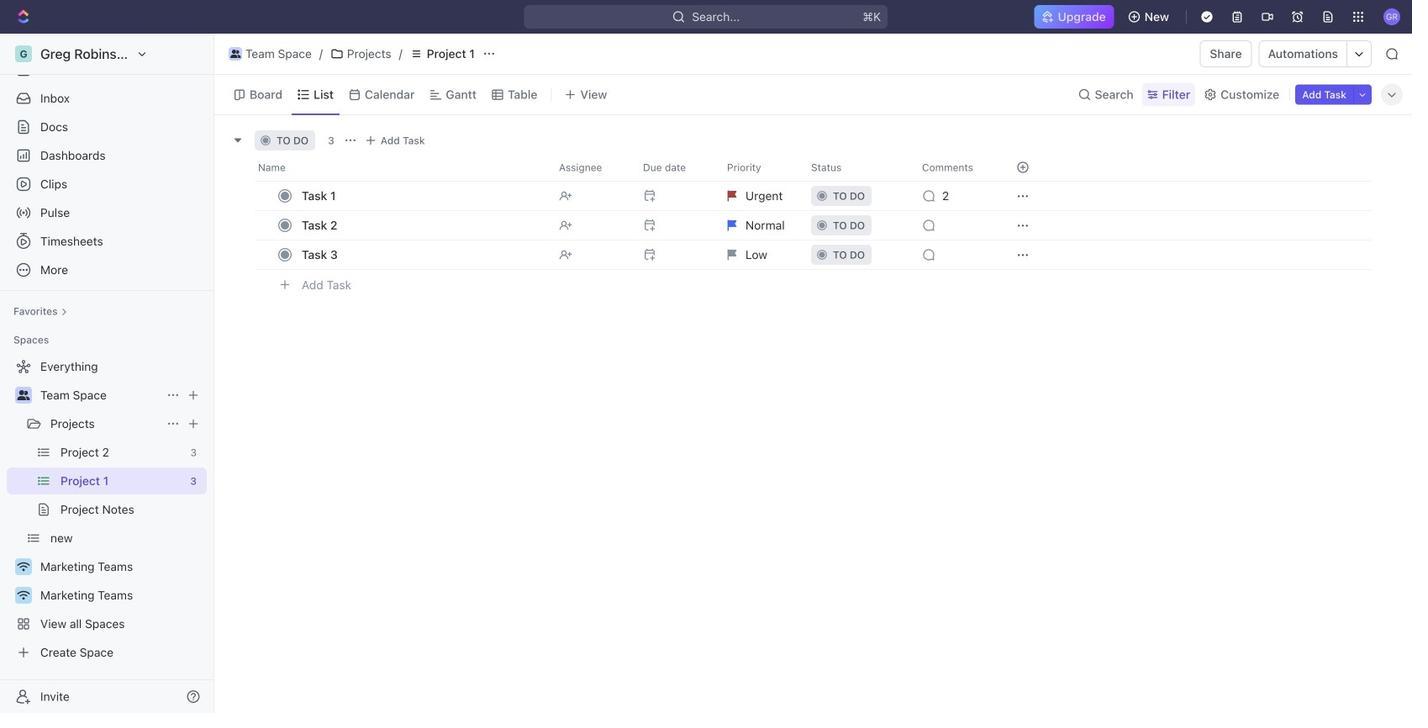 Task type: vqa. For each thing, say whether or not it's contained in the screenshot.
bottom User Group 'image'
yes



Task type: describe. For each thing, give the bounding box(es) containing it.
greg robinson's workspace, , element
[[15, 45, 32, 62]]

sidebar navigation
[[0, 34, 218, 713]]



Task type: locate. For each thing, give the bounding box(es) containing it.
tree inside sidebar navigation
[[7, 353, 207, 666]]

tree
[[7, 353, 207, 666]]

0 vertical spatial wifi image
[[17, 562, 30, 572]]

user group image
[[230, 50, 241, 58]]

user group image
[[17, 390, 30, 400]]

2 wifi image from the top
[[17, 590, 30, 600]]

1 vertical spatial wifi image
[[17, 590, 30, 600]]

1 wifi image from the top
[[17, 562, 30, 572]]

wifi image
[[17, 562, 30, 572], [17, 590, 30, 600]]



